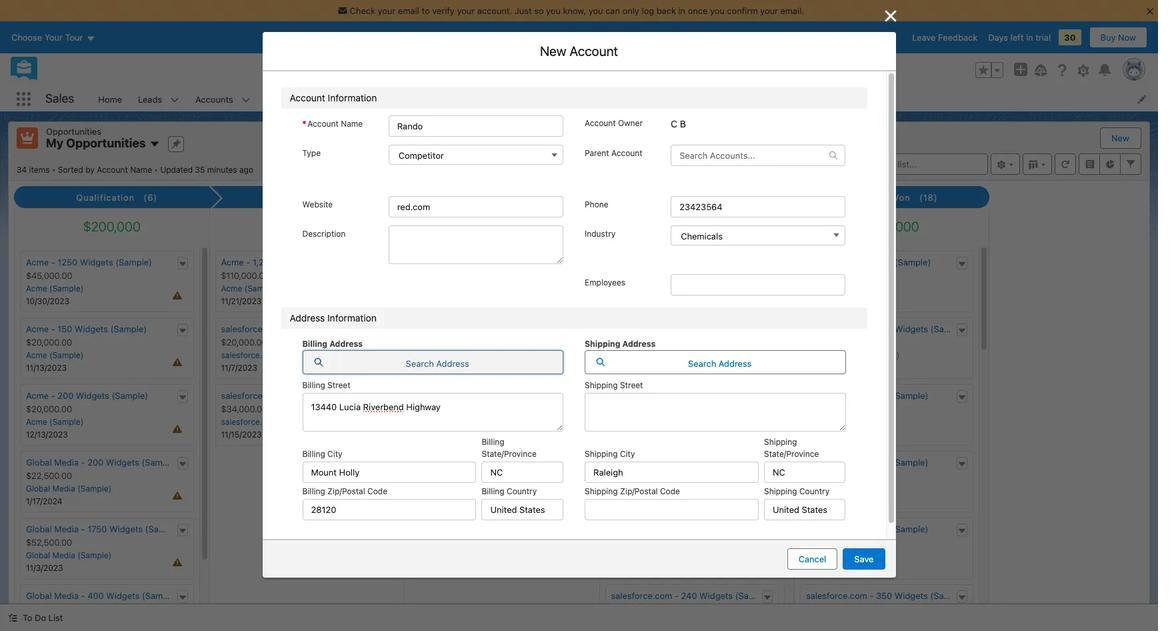 Task type: locate. For each thing, give the bounding box(es) containing it.
acme (sample) link for acme - 300 widgets (sample)
[[807, 551, 864, 561]]

1 vertical spatial *
[[283, 322, 286, 332]]

None text field
[[678, 218, 868, 240], [475, 532, 868, 566], [678, 218, 868, 240], [475, 532, 868, 566]]

$60,000.00 acme (sample) 10/24/2022
[[807, 404, 864, 440]]

widgets right 1,200
[[277, 257, 311, 268]]

widgets right 180 at the right bottom of the page
[[690, 457, 724, 468]]

shipping down shipping address
[[585, 380, 618, 390]]

0 horizontal spatial •
[[52, 164, 56, 174]]

* text field down description text field
[[374, 274, 564, 295]]

street down '$22,500.00 acme (sample)' on the right bottom of page
[[621, 380, 644, 390]]

c b
[[671, 118, 687, 129]]

0 horizontal spatial $22,500.00
[[26, 470, 72, 481]]

global up $19,500.00 at the bottom of page
[[612, 457, 637, 468]]

state/province up shipping state/province text box
[[765, 449, 820, 459]]

salesforce.com inside $34,000.00 salesforce.com (sample) 11/15/2023
[[221, 417, 278, 427]]

billing
[[303, 339, 328, 349], [303, 380, 325, 390], [482, 437, 505, 447], [303, 449, 325, 459], [303, 486, 325, 496], [482, 486, 505, 496]]

4/19/2023
[[807, 363, 845, 373]]

0 horizontal spatial in
[[679, 5, 686, 16]]

new inside button
[[1112, 133, 1130, 143]]

Billing Street text field
[[303, 393, 564, 431]]

0 horizontal spatial new
[[540, 43, 567, 59]]

(sample) inside $22,500.00 global media (sample) 1/17/2024
[[78, 484, 112, 494]]

300
[[838, 524, 854, 535]]

account owner
[[585, 118, 643, 128]]

country up 9/4/2023 on the bottom right
[[800, 486, 830, 496]]

acme (sample) link down shipping address
[[612, 350, 669, 360]]

widgets up $22,500.00 global media (sample) 1/17/2024
[[106, 457, 139, 468]]

description
[[303, 229, 346, 239], [276, 503, 331, 515]]

additional
[[276, 366, 324, 378]]

text default image for global media - 1750 widgets (sample)
[[178, 526, 187, 536]]

competitor
[[399, 150, 444, 161]]

None search field
[[829, 153, 989, 174]]

acme right edit
[[496, 43, 529, 59]]

text default image for acme - 1250 widgets (sample)
[[178, 259, 187, 269]]

(7)
[[727, 192, 740, 203]]

0 vertical spatial * text field
[[374, 199, 564, 220]]

salesforce.com up $34,000.00
[[221, 390, 282, 401]]

global up 11/3/2023
[[26, 551, 50, 561]]

home link
[[90, 87, 130, 111]]

(sample) inside '$22,500.00 acme (sample)'
[[635, 350, 669, 360]]

widgets down $200,000
[[80, 257, 113, 268]]

global media - 180 widgets (sample) link
[[612, 457, 763, 468]]

0 horizontal spatial *
[[283, 322, 286, 332]]

(sample) inside $19,500.00 global media (sample) 10/31/2023
[[663, 484, 697, 494]]

account.
[[478, 5, 513, 16]]

search address
[[406, 358, 470, 369], [689, 358, 752, 369]]

35
[[195, 164, 205, 174]]

$20,000.00 acme (sample) 11/13/2023
[[26, 337, 84, 373]]

$20,000.00 for salesforce.com - 200 widgets (sample)
[[221, 337, 267, 348]]

country for shipping country
[[800, 486, 830, 496]]

1 city from the left
[[328, 449, 343, 459]]

code up billing zip/postal code text field
[[368, 486, 388, 496]]

Search My Opportunities list view. search field
[[829, 153, 989, 174]]

global inside $19,500.00 global media (sample) 10/31/2023
[[612, 484, 636, 494]]

acme (sample) link up 12/13/2023
[[26, 417, 84, 427]]

widgets right 300
[[857, 524, 890, 535]]

0 vertical spatial in
[[679, 5, 686, 16]]

0 horizontal spatial 200
[[58, 390, 74, 401]]

acme inside '$20,000.00 acme (sample) 11/13/2023'
[[26, 350, 47, 360]]

cancel
[[799, 554, 827, 564]]

acme - 1250 widgets (sample) link
[[26, 257, 152, 268]]

0 horizontal spatial street
[[328, 380, 351, 390]]

1100
[[838, 257, 857, 268]]

$45,000.00 acme (sample) 10/30/2023
[[26, 270, 84, 306]]

acme inside $45,000.00 acme (sample) 10/30/2023
[[26, 284, 47, 294]]

shipping for shipping city
[[585, 449, 618, 459]]

1 vertical spatial name
[[130, 164, 152, 174]]

shipping city
[[585, 449, 635, 459]]

shipping down 2/1/2024
[[585, 449, 618, 459]]

check your email to verify your account. just so you know, you can only log back in once you confirm your email.
[[350, 5, 805, 16]]

1 horizontal spatial search
[[689, 358, 717, 369]]

1 vertical spatial group
[[374, 274, 564, 295]]

$22,500.00
[[612, 337, 658, 348], [26, 470, 72, 481]]

$20,000.00 up the 11/7/2023
[[221, 337, 267, 348]]

2 horizontal spatial your
[[761, 5, 779, 16]]

1 zip/postal from the left
[[328, 486, 365, 496]]

(0)
[[525, 192, 539, 203]]

acme (sample) link down $45,000.00
[[26, 284, 84, 294]]

0 horizontal spatial group
[[374, 274, 564, 295]]

widgets down can
[[574, 43, 623, 59]]

text default image
[[383, 259, 392, 269], [178, 326, 187, 336], [383, 326, 392, 336], [763, 326, 773, 336], [958, 326, 967, 336], [763, 393, 773, 402], [763, 460, 773, 469], [958, 460, 967, 469], [958, 526, 967, 536], [178, 593, 187, 602], [763, 593, 773, 602], [958, 593, 967, 602], [8, 613, 17, 623]]

1 horizontal spatial 1250
[[542, 43, 571, 59]]

complete this field.
[[374, 150, 448, 160]]

in right back
[[679, 5, 686, 16]]

employees
[[585, 277, 626, 287]]

name up "(6)"
[[130, 164, 152, 174]]

salesforce.com - 600 widgets (sample)
[[807, 324, 968, 334]]

2 * text field from the top
[[374, 274, 564, 295]]

(sample) inside $110,000.00 acme (sample) 11/21/2023
[[245, 284, 279, 294]]

0 vertical spatial description
[[303, 229, 346, 239]]

billing inside billing state/province
[[482, 437, 505, 447]]

owner
[[619, 118, 643, 128]]

2 city from the left
[[621, 449, 635, 459]]

list item
[[487, 87, 542, 111], [582, 110, 870, 155], [582, 155, 870, 201], [582, 201, 870, 246], [279, 227, 566, 272], [374, 274, 564, 295], [279, 394, 566, 439], [582, 394, 870, 439], [582, 439, 870, 484]]

Billing State/Province text field
[[482, 461, 564, 483]]

city up billing zip/postal code
[[328, 449, 343, 459]]

shipping for shipping street
[[585, 380, 618, 390]]

1 horizontal spatial •
[[154, 164, 158, 174]]

leads link
[[130, 87, 170, 111]]

2 horizontal spatial 200
[[291, 324, 307, 334]]

acme (sample) link down $50,000.00
[[807, 484, 864, 494]]

0 horizontal spatial state/province
[[482, 449, 537, 459]]

text default image for acme - 650 widgets (sample)
[[958, 393, 967, 402]]

1 horizontal spatial in
[[1027, 32, 1034, 43]]

new for new
[[1112, 133, 1130, 143]]

acme
[[496, 43, 529, 59], [26, 257, 49, 268], [221, 257, 244, 268], [807, 257, 829, 268], [26, 284, 47, 294], [221, 284, 242, 294], [612, 284, 633, 294], [807, 284, 828, 294], [26, 324, 49, 334], [612, 324, 634, 334], [26, 350, 47, 360], [612, 350, 633, 360], [26, 390, 49, 401], [807, 390, 829, 401], [26, 417, 47, 427], [807, 417, 828, 427], [807, 457, 829, 468], [807, 484, 828, 494], [807, 524, 829, 535], [807, 551, 828, 561]]

search...
[[451, 65, 487, 75]]

description down billing zip/postal code
[[276, 503, 331, 515]]

$22,500.00 inside '$22,500.00 acme (sample)'
[[612, 337, 658, 348]]

acme (sample) link down '$36,000.00'
[[807, 551, 864, 561]]

widgets right 650
[[857, 390, 890, 401]]

0 vertical spatial group
[[976, 62, 1004, 78]]

$34,000.00
[[221, 404, 268, 414]]

shipping up the shipping street
[[585, 339, 621, 349]]

0 horizontal spatial country
[[507, 486, 537, 496]]

check
[[350, 5, 376, 16]]

information for opportunity information
[[337, 82, 392, 94]]

search address button up 'global media - 80 widgets (sample)'
[[585, 350, 846, 374]]

text default image for global media - 180 widgets (sample)
[[763, 460, 773, 469]]

your left email at the left
[[378, 5, 396, 16]]

global media - 1750 widgets (sample)
[[26, 524, 182, 535]]

billing down salesforce.com - 200 widgets (sample) link
[[303, 339, 328, 349]]

0 horizontal spatial name
[[130, 164, 152, 174]]

(sample) inside $52,500.00 global media (sample) 11/3/2023
[[78, 551, 112, 561]]

new
[[540, 43, 567, 59], [1112, 133, 1130, 143]]

global up the 1/17/2024
[[26, 484, 50, 494]]

$22,500.00 inside $22,500.00 global media (sample) 1/17/2024
[[26, 470, 72, 481]]

shipping address
[[585, 339, 656, 349]]

1 vertical spatial description
[[276, 503, 331, 515]]

text default image for acme - 140 widgets (sample)
[[763, 326, 773, 336]]

2 street from the left
[[621, 380, 644, 390]]

media down $52,500.00 on the left
[[52, 551, 75, 561]]

$22,500.00 down 140
[[612, 337, 658, 348]]

1 horizontal spatial you
[[589, 5, 604, 16]]

city for billing city
[[328, 449, 343, 459]]

salesforce.com - 240 widgets (sample) link
[[612, 591, 772, 601]]

0 horizontal spatial code
[[368, 486, 388, 496]]

1 • from the left
[[52, 164, 56, 174]]

1/17/2024
[[26, 496, 62, 506]]

1 horizontal spatial *
[[303, 119, 306, 129]]

acme up 11/21/2023
[[221, 284, 242, 294]]

2 horizontal spatial you
[[711, 5, 725, 16]]

acme (sample) link down $110,000.00
[[221, 284, 279, 294]]

0 horizontal spatial search
[[406, 358, 434, 369]]

group down description text field
[[374, 274, 564, 295]]

to do list
[[23, 613, 63, 623]]

zip/postal
[[328, 486, 365, 496], [621, 486, 658, 496]]

media up the 1/17/2024
[[52, 484, 75, 494]]

1 horizontal spatial city
[[621, 449, 635, 459]]

opportunities up "by"
[[66, 136, 146, 150]]

media left 80
[[640, 390, 664, 401]]

salesforce.com down 11/21/2023
[[221, 324, 282, 334]]

1 horizontal spatial country
[[800, 486, 830, 496]]

1 country from the left
[[507, 486, 537, 496]]

200 up $22,500.00 global media (sample) 1/17/2024
[[88, 457, 104, 468]]

text default image for global media - 80 widgets (sample)
[[763, 393, 773, 402]]

acme (sample) link for acme - 140 widgets (sample)
[[612, 350, 669, 360]]

widgets right 140
[[660, 324, 694, 334]]

350
[[877, 591, 893, 601]]

1 horizontal spatial $22,500.00
[[612, 337, 658, 348]]

2/1/2024
[[612, 430, 645, 440]]

sorted
[[58, 164, 83, 174]]

1 horizontal spatial street
[[621, 380, 644, 390]]

global media (sample) link up the 1/17/2024
[[26, 484, 112, 494]]

items
[[29, 164, 50, 174]]

$20,000.00 for acme - 200 widgets (sample)
[[26, 404, 72, 414]]

None text field
[[389, 115, 564, 137], [678, 127, 868, 149], [374, 244, 564, 266], [389, 115, 564, 137], [678, 127, 868, 149], [374, 244, 564, 266]]

competitor button
[[389, 145, 564, 165]]

600
[[877, 324, 893, 334]]

list
[[90, 87, 1159, 111]]

global media - 80 widgets (sample) link
[[612, 390, 759, 401]]

650
[[838, 390, 854, 401]]

search
[[406, 358, 434, 369], [689, 358, 717, 369]]

$20,000.00 up 12/13/2023
[[26, 404, 72, 414]]

* text field up description text field
[[374, 199, 564, 220]]

salesforce.com inside "salesforce.com (sample) 4/19/2023"
[[807, 350, 864, 360]]

(sample)
[[626, 43, 679, 59], [116, 257, 152, 268], [313, 257, 350, 268], [895, 257, 932, 268], [49, 284, 84, 294], [245, 284, 279, 294], [635, 284, 669, 294], [830, 284, 864, 294], [110, 324, 147, 334], [345, 324, 382, 334], [696, 324, 733, 334], [931, 324, 968, 334], [49, 350, 84, 360], [281, 350, 315, 360], [635, 350, 669, 360], [866, 350, 900, 360], [112, 390, 148, 401], [345, 390, 382, 401], [722, 390, 759, 401], [893, 390, 929, 401], [49, 417, 84, 427], [281, 417, 315, 427], [830, 417, 864, 427], [142, 457, 178, 468], [726, 457, 763, 468], [893, 457, 929, 468], [78, 484, 112, 494], [663, 484, 697, 494], [830, 484, 864, 494], [145, 524, 182, 535], [893, 524, 929, 535], [78, 551, 112, 561], [830, 551, 864, 561], [142, 591, 179, 601], [736, 591, 772, 601], [931, 591, 968, 601]]

complete this field. list item
[[279, 110, 566, 167]]

ago
[[240, 164, 254, 174]]

$211,500
[[671, 219, 724, 234]]

shipping inside the shipping state/province
[[765, 437, 798, 447]]

acme (sample) link
[[26, 284, 84, 294], [221, 284, 279, 294], [612, 284, 669, 294], [807, 284, 864, 294], [26, 350, 84, 360], [612, 350, 669, 360], [26, 417, 84, 427], [807, 417, 864, 427], [807, 484, 864, 494], [807, 551, 864, 561]]

salesforce.com up the 11/7/2023
[[221, 350, 278, 360]]

name inside "my opportunities|opportunities|list view" element
[[130, 164, 152, 174]]

2 code from the left
[[661, 486, 681, 496]]

salesforce.com for salesforce.com - 320 widgets (sample)
[[221, 390, 282, 401]]

salesforce.com up "4/19/2023"
[[807, 350, 864, 360]]

city
[[328, 449, 343, 459], [621, 449, 635, 459]]

leave feedback
[[913, 32, 978, 43]]

buy now button
[[1090, 27, 1148, 48]]

200 for salesforce.com
[[291, 324, 307, 334]]

0 vertical spatial 200
[[291, 324, 307, 334]]

2 state/province from the left
[[765, 449, 820, 459]]

account information
[[290, 92, 377, 103]]

you left can
[[589, 5, 604, 16]]

0 vertical spatial $22,500.00
[[612, 337, 658, 348]]

1 vertical spatial $22,500.00
[[26, 470, 72, 481]]

website
[[303, 199, 333, 209]]

1 vertical spatial * text field
[[374, 274, 564, 295]]

2 zip/postal from the left
[[621, 486, 658, 496]]

code for billing zip/postal code
[[368, 486, 388, 496]]

- left 150
[[51, 324, 55, 334]]

accounts link
[[188, 87, 241, 111]]

city for shipping city
[[621, 449, 635, 459]]

text default image inside to do list button
[[8, 613, 17, 623]]

*
[[303, 119, 306, 129], [283, 322, 286, 332]]

leave
[[913, 32, 936, 43]]

global media - 180 widgets (sample)
[[612, 457, 763, 468]]

0 horizontal spatial zip/postal
[[328, 486, 365, 496]]

$20,000.00 inside '$20,000.00 acme (sample) 11/13/2023'
[[26, 337, 72, 348]]

1 horizontal spatial search address button
[[585, 350, 846, 374]]

$17,000.00
[[612, 270, 655, 281]]

acme (sample) link down $17,000.00
[[612, 284, 669, 294]]

my opportunities|opportunities|list view element
[[8, 121, 1151, 631]]

salesforce.com for salesforce.com - 350 widgets (sample)
[[807, 591, 868, 601]]

information for account information
[[328, 92, 377, 103]]

shipping state/province
[[765, 437, 820, 459]]

description for description
[[303, 229, 346, 239]]

1 horizontal spatial group
[[976, 62, 1004, 78]]

text default image for acme - 500 widgets (sample)
[[958, 460, 967, 469]]

$164,000
[[279, 219, 335, 234]]

0 horizontal spatial search address button
[[303, 350, 564, 374]]

acme (sample) link down $60,000.00
[[807, 417, 864, 427]]

Shipping Zip/Postal Code text field
[[585, 499, 759, 520]]

state/province up billing state/province text box
[[482, 449, 537, 459]]

type
[[303, 148, 321, 158]]

1 horizontal spatial your
[[457, 5, 475, 16]]

1 horizontal spatial state/province
[[765, 449, 820, 459]]

1 state/province from the left
[[482, 449, 537, 459]]

• right the items
[[52, 164, 56, 174]]

billing up billing country text field
[[482, 486, 505, 496]]

state/province for shipping
[[765, 449, 820, 459]]

acme (sample) link up 11/13/2023
[[26, 350, 84, 360]]

Shipping State/Province text field
[[765, 461, 846, 483]]

$60,000.00
[[807, 404, 853, 414]]

state/province
[[482, 449, 537, 459], [765, 449, 820, 459]]

search down * list item
[[406, 358, 434, 369]]

opportunities down sales
[[46, 126, 101, 137]]

1 horizontal spatial zip/postal
[[621, 486, 658, 496]]

0 vertical spatial new
[[540, 43, 567, 59]]

description down website
[[303, 229, 346, 239]]

1 vertical spatial in
[[1027, 32, 1034, 43]]

Employees text field
[[671, 274, 846, 295]]

0 horizontal spatial search address
[[406, 358, 470, 369]]

text default image for acme - 1100 widgets (sample)
[[958, 259, 967, 269]]

1 horizontal spatial code
[[661, 486, 681, 496]]

acme (sample) link for acme - 1100 widgets (sample)
[[807, 284, 864, 294]]

new account
[[540, 43, 619, 59]]

list containing home
[[90, 87, 1159, 111]]

$22,500.00 for global
[[26, 470, 72, 481]]

1 vertical spatial 200
[[58, 390, 74, 401]]

- left 240
[[675, 591, 679, 601]]

opportunities list item
[[329, 87, 417, 111]]

180
[[673, 457, 688, 468]]

3 you from the left
[[711, 5, 725, 16]]

0 vertical spatial *
[[303, 119, 306, 129]]

-
[[532, 43, 538, 59], [51, 257, 55, 268], [246, 257, 250, 268], [832, 257, 836, 268], [51, 324, 55, 334], [285, 324, 289, 334], [637, 324, 641, 334], [870, 324, 874, 334], [51, 390, 55, 401], [285, 390, 289, 401], [667, 390, 671, 401], [832, 390, 836, 401], [81, 457, 85, 468], [667, 457, 671, 468], [832, 457, 836, 468], [81, 524, 85, 535], [832, 524, 836, 535], [81, 591, 85, 601], [675, 591, 679, 601], [870, 591, 874, 601]]

1 code from the left
[[368, 486, 388, 496]]

* inside list item
[[283, 322, 286, 332]]

34 items • sorted by account name • updated 35 minutes ago
[[17, 164, 254, 174]]

(sample) inside "salesforce.com (sample) 4/19/2023"
[[866, 350, 900, 360]]

2 country from the left
[[800, 486, 830, 496]]

global media - 80 widgets (sample)
[[612, 390, 759, 401]]

$19,500.00
[[612, 470, 656, 481]]

1 horizontal spatial 200
[[88, 457, 104, 468]]

shipping country
[[765, 486, 830, 496]]

1 horizontal spatial search address
[[689, 358, 752, 369]]

salesforce.com - 240 widgets (sample)
[[612, 591, 772, 601]]

global media (sample) link down $52,500.00 on the left
[[26, 551, 112, 561]]

name down opportunities link
[[341, 119, 363, 129]]

200 down address information
[[291, 324, 307, 334]]

2 your from the left
[[457, 5, 475, 16]]

acme up '$36,000.00'
[[807, 524, 829, 535]]

acme inside $20,000.00 acme (sample) 12/13/2023
[[26, 417, 47, 427]]

billing for billing zip/postal code
[[303, 486, 325, 496]]

media down $19,500.00 at the bottom of page
[[638, 484, 661, 494]]

country for billing country
[[507, 486, 537, 496]]

acme up 10/24/2022
[[807, 417, 828, 427]]

billing up billing zip/postal code
[[303, 449, 325, 459]]

search address button down * list item
[[303, 350, 564, 374]]

11/7/2023
[[221, 363, 258, 373]]

200 up $20,000.00 acme (sample) 12/13/2023 at the left bottom of the page
[[58, 390, 74, 401]]

opportunity information
[[276, 82, 392, 94]]

shipping for shipping country
[[765, 486, 798, 496]]

verify
[[432, 5, 455, 16]]

only
[[623, 5, 640, 16]]

acme up 11/13/2023
[[26, 350, 47, 360]]

(sample) inside $105,000.00 acme (sample)
[[830, 284, 864, 294]]

salesforce.com down 1/16/2023
[[807, 591, 868, 601]]

1 vertical spatial 1250
[[58, 257, 77, 268]]

2 search from the left
[[689, 358, 717, 369]]

your left email.
[[761, 5, 779, 16]]

0 horizontal spatial city
[[328, 449, 343, 459]]

text default image for salesforce.com - 240 widgets (sample)
[[763, 593, 773, 602]]

0 horizontal spatial your
[[378, 5, 396, 16]]

group
[[976, 62, 1004, 78], [374, 274, 564, 295]]

address
[[290, 312, 325, 323], [330, 339, 363, 349], [623, 339, 656, 349], [437, 358, 470, 369], [719, 358, 752, 369]]

salesforce.com up "salesforce.com (sample) 4/19/2023"
[[807, 324, 868, 334]]

1 vertical spatial new
[[1112, 133, 1130, 143]]

feedback
[[939, 32, 978, 43]]

country up billing country text field
[[507, 486, 537, 496]]

my opportunities
[[46, 136, 146, 150]]

$20,000.00 inside $20,000.00 acme (sample) 12/13/2023
[[26, 404, 72, 414]]

billing for billing city
[[303, 449, 325, 459]]

acme inside '$22,500.00 acme (sample)'
[[612, 350, 633, 360]]

billing for billing street
[[303, 380, 325, 390]]

- up $20,000.00 salesforce.com (sample) 11/7/2023
[[285, 324, 289, 334]]

1 street from the left
[[328, 380, 351, 390]]

zip/postal for shipping
[[621, 486, 658, 496]]

text default image for salesforce.com - 200 widgets (sample)
[[383, 326, 392, 336]]

text default image
[[830, 151, 839, 160], [178, 259, 187, 269], [958, 259, 967, 269], [178, 393, 187, 402], [383, 393, 392, 402], [958, 393, 967, 402], [178, 460, 187, 469], [178, 526, 187, 536]]

(sample) inside the $36,000.00 acme (sample) 1/16/2023
[[830, 551, 864, 561]]

* text field
[[374, 199, 564, 220], [374, 274, 564, 295]]

0 horizontal spatial 1250
[[58, 257, 77, 268]]

0 horizontal spatial you
[[547, 5, 561, 16]]

1 horizontal spatial new
[[1112, 133, 1130, 143]]

$20,000.00 inside $20,000.00 salesforce.com (sample) 11/7/2023
[[221, 337, 267, 348]]

$20,000.00 down 150
[[26, 337, 72, 348]]

acme up 1/16/2023
[[807, 551, 828, 561]]

billing up the description information
[[303, 486, 325, 496]]

1 horizontal spatial name
[[341, 119, 363, 129]]

acme inside $50,000.00 acme (sample) 9/4/2023
[[807, 484, 828, 494]]

- left the '600'
[[870, 324, 874, 334]]



Task type: describe. For each thing, give the bounding box(es) containing it.
0 vertical spatial name
[[341, 119, 363, 129]]

media up $19,500.00 at the bottom of page
[[640, 457, 664, 468]]

days left in trial
[[989, 32, 1052, 43]]

Website url field
[[389, 196, 564, 217]]

(sample) inside $50,000.00 acme (sample) 9/4/2023
[[830, 484, 864, 494]]

- left 140
[[637, 324, 641, 334]]

- left 650
[[832, 390, 836, 401]]

chemicals
[[681, 231, 723, 241]]

negotiation
[[665, 192, 718, 203]]

list view controls image
[[992, 153, 1021, 174]]

acme (sample) link for acme - 150 widgets (sample)
[[26, 350, 84, 360]]

2 you from the left
[[589, 5, 604, 16]]

buy
[[1101, 32, 1117, 43]]

minutes
[[207, 164, 237, 174]]

acme - 150 widgets (sample) link
[[26, 324, 147, 334]]

140
[[643, 324, 658, 334]]

* list item
[[279, 302, 566, 347]]

11/21/2023
[[221, 296, 262, 306]]

b
[[680, 118, 687, 129]]

inverse image
[[883, 8, 899, 24]]

global up $52,500.00 on the left
[[26, 524, 52, 535]]

home
[[98, 94, 122, 104]]

1 search address button from the left
[[303, 350, 564, 374]]

salesforce.com - 200 widgets (sample)
[[221, 324, 382, 334]]

$36,000.00 acme (sample) 1/16/2023
[[807, 537, 864, 573]]

acme - 1250 widgets (sample)
[[26, 257, 152, 268]]

1 your from the left
[[378, 5, 396, 16]]

text default image for acme - 1,200 widgets (sample)
[[383, 259, 392, 269]]

widgets right 350
[[895, 591, 929, 601]]

- up $22,500.00 global media (sample) 1/17/2024
[[81, 457, 85, 468]]

2 • from the left
[[154, 164, 158, 174]]

2 search address from the left
[[689, 358, 752, 369]]

- up the search... button on the top of page
[[532, 43, 538, 59]]

address up salesforce.com - 200 widgets (sample) link
[[290, 312, 325, 323]]

acme - 150 widgets (sample)
[[26, 324, 147, 334]]

(sample) inside '$20,000.00 acme (sample) 11/13/2023'
[[49, 350, 84, 360]]

account name
[[308, 119, 363, 129]]

media inside $19,500.00 global media (sample) 10/31/2023
[[638, 484, 661, 494]]

$22,500.00 global media (sample) 1/17/2024
[[26, 470, 112, 506]]

list
[[48, 613, 63, 623]]

- left 1750
[[81, 524, 85, 535]]

acme inside the $36,000.00 acme (sample) 1/16/2023
[[807, 551, 828, 561]]

$20,000.00 down 10/31/2023 on the right of page
[[612, 537, 658, 548]]

media inside $52,500.00 global media (sample) 11/3/2023
[[52, 551, 75, 561]]

email
[[398, 5, 420, 16]]

opportunities link
[[329, 87, 400, 111]]

by
[[85, 164, 95, 174]]

billing state/province
[[482, 437, 537, 459]]

buy now
[[1101, 32, 1137, 43]]

my opportunities status
[[17, 164, 160, 174]]

global inside $52,500.00 global media (sample) 11/3/2023
[[26, 551, 50, 561]]

acme left 150
[[26, 324, 49, 334]]

- left 400
[[81, 591, 85, 601]]

acme (sample) link for acme - 1,200 widgets (sample)
[[221, 284, 279, 294]]

salesforce.com (sample) link down $34,000.00
[[221, 417, 315, 427]]

$20,000.00 salesforce.com (sample) 11/7/2023
[[221, 337, 315, 373]]

text default image for acme - 200 widgets (sample)
[[178, 393, 187, 402]]

text default image for salesforce.com - 600 widgets (sample)
[[958, 326, 967, 336]]

text default image for salesforce.com - 350 widgets (sample)
[[958, 593, 967, 602]]

acme (sample) link for acme - 650 widgets (sample)
[[807, 417, 864, 427]]

3 your from the left
[[761, 5, 779, 16]]

Shipping Country text field
[[765, 499, 846, 520]]

accounts list item
[[188, 87, 259, 111]]

contacts list item
[[259, 87, 329, 111]]

$512,000
[[865, 219, 920, 234]]

320
[[291, 390, 307, 401]]

days
[[989, 32, 1009, 43]]

parent
[[585, 148, 610, 158]]

widgets right 80
[[686, 390, 720, 401]]

acme - 1100 widgets (sample)
[[807, 257, 932, 268]]

new for new account
[[540, 43, 567, 59]]

$200,000
[[83, 219, 141, 234]]

240
[[682, 591, 698, 601]]

acme (sample) link for acme - 1250 widgets (sample)
[[26, 284, 84, 294]]

- up $20,000.00 acme (sample) 12/13/2023 at the left bottom of the page
[[51, 390, 55, 401]]

Shipping City text field
[[585, 461, 759, 483]]

- left 350
[[870, 591, 874, 601]]

200 for acme
[[58, 390, 74, 401]]

80
[[673, 390, 684, 401]]

acme - 1,200 widgets (sample)
[[221, 257, 350, 268]]

opportunities inside opportunities link
[[337, 94, 392, 104]]

contacts
[[267, 94, 303, 104]]

salesforce.com inside $20,000.00 salesforce.com (sample) 11/7/2023
[[221, 350, 278, 360]]

acme up $105,000.00
[[807, 257, 829, 268]]

global up the do
[[26, 591, 52, 601]]

(sample) inside $45,000.00 acme (sample) 10/30/2023
[[49, 284, 84, 294]]

Billing City text field
[[303, 461, 477, 483]]

- left 80
[[667, 390, 671, 401]]

billing for billing country
[[482, 486, 505, 496]]

acme up shipping address
[[612, 324, 634, 334]]

acme (sample) link for acme - 200 widgets (sample)
[[26, 417, 84, 427]]

text default image for global media - 400 widgets (sample)
[[178, 593, 187, 602]]

widgets right 500
[[857, 457, 890, 468]]

acme - 200 widgets (sample) link
[[26, 390, 148, 401]]

(18)
[[920, 192, 939, 203]]

global inside $22,500.00 global media (sample) 1/17/2024
[[26, 484, 50, 494]]

media up $52,500.00 on the left
[[54, 524, 79, 535]]

$22,500.00 acme (sample)
[[612, 337, 669, 360]]

400
[[88, 591, 104, 601]]

salesforce.com (sample) link for $512,000
[[807, 350, 900, 360]]

text default image for global media - 200 widgets (sample)
[[178, 460, 187, 469]]

description information
[[276, 503, 389, 515]]

1 search from the left
[[406, 358, 434, 369]]

salesforce.com (sample) link for $164,000
[[221, 350, 315, 360]]

acme inside $60,000.00 acme (sample) 10/24/2022
[[807, 417, 828, 427]]

1 * text field from the top
[[374, 199, 564, 220]]

address down * list item
[[437, 358, 470, 369]]

12/13/2023
[[26, 430, 68, 440]]

- left 300
[[832, 524, 836, 535]]

information for description information
[[334, 503, 389, 515]]

widgets right 1750
[[109, 524, 143, 535]]

salesforce.com (sample) 4/19/2023
[[807, 350, 900, 373]]

field.
[[429, 150, 448, 160]]

34
[[17, 164, 27, 174]]

media up $22,500.00 global media (sample) 1/17/2024
[[54, 457, 79, 468]]

shipping for shipping state/province
[[765, 437, 798, 447]]

widgets right 1100
[[859, 257, 893, 268]]

acme inside $110,000.00 acme (sample) 11/21/2023
[[221, 284, 242, 294]]

analysis
[[298, 192, 336, 203]]

(sample) inside '$17,000.00 acme (sample)'
[[635, 284, 669, 294]]

(sample) inside $60,000.00 acme (sample) 10/24/2022
[[830, 417, 864, 427]]

street for shipping street
[[621, 380, 644, 390]]

(sample) inside $20,000.00 salesforce.com (sample) 11/7/2023
[[281, 350, 315, 360]]

inverse image
[[883, 8, 899, 24]]

billing for billing address
[[303, 339, 328, 349]]

acme - 140 widgets (sample)
[[612, 324, 733, 334]]

2 search address button from the left
[[585, 350, 846, 374]]

Parent Account text field
[[672, 145, 830, 165]]

address down 140
[[623, 339, 656, 349]]

state/province for billing
[[482, 449, 537, 459]]

salesforce.com for salesforce.com (sample) 4/19/2023
[[807, 350, 864, 360]]

$110,000.00
[[221, 270, 270, 281]]

shipping for shipping zip/postal code
[[585, 486, 618, 496]]

global media - 400 widgets (sample) link
[[26, 591, 179, 601]]

needs
[[266, 192, 295, 203]]

global media (sample) link for $211,500
[[612, 484, 697, 494]]

complete
[[374, 150, 411, 160]]

description for description information
[[276, 503, 331, 515]]

information for address information
[[328, 312, 377, 323]]

2 vertical spatial 200
[[88, 457, 104, 468]]

opportunity
[[276, 82, 334, 94]]

Description text field
[[389, 225, 564, 264]]

Billing Zip/Postal Code text field
[[303, 499, 477, 520]]

do
[[35, 613, 46, 623]]

(sample) inside $34,000.00 salesforce.com (sample) 11/15/2023
[[281, 417, 315, 427]]

once
[[688, 5, 708, 16]]

acme inside $105,000.00 acme (sample)
[[807, 284, 828, 294]]

sales
[[45, 92, 74, 106]]

- left 500
[[832, 457, 836, 468]]

Shipping Street text field
[[585, 393, 846, 431]]

(sample) inside $20,000.00 acme (sample) 12/13/2023
[[49, 417, 84, 427]]

closed
[[857, 192, 888, 203]]

widgets right 240
[[700, 591, 733, 601]]

log
[[642, 5, 655, 16]]

to
[[422, 5, 430, 16]]

code for shipping zip/postal code
[[661, 486, 681, 496]]

address up shipping street text field
[[719, 358, 752, 369]]

$19,500.00 global media (sample) 10/31/2023
[[612, 470, 697, 506]]

- up $45,000.00
[[51, 257, 55, 268]]

shipping for shipping address
[[585, 339, 621, 349]]

10/30/2023
[[26, 296, 69, 306]]

global down 12/13/2023
[[26, 457, 52, 468]]

zip/postal for billing
[[328, 486, 365, 496]]

widgets right 150
[[75, 324, 108, 334]]

acme up $60,000.00
[[807, 390, 829, 401]]

my
[[46, 136, 63, 150]]

- up $105,000.00
[[832, 257, 836, 268]]

- up $110,000.00
[[246, 257, 250, 268]]

Billing Country text field
[[482, 499, 564, 520]]

proposal
[[476, 192, 516, 203]]

widgets down billing street
[[310, 390, 343, 401]]

salesforce.com for salesforce.com - 200 widgets (sample)
[[221, 324, 282, 334]]

text default image for acme - 300 widgets (sample)
[[958, 526, 967, 536]]

salesforce.com for salesforce.com - 240 widgets (sample)
[[612, 591, 673, 601]]

150
[[58, 324, 72, 334]]

to do list button
[[0, 605, 71, 631]]

account inside "my opportunities|opportunities|list view" element
[[97, 164, 128, 174]]

parent account
[[585, 148, 643, 158]]

address down address information
[[330, 339, 363, 349]]

acme up $45,000.00
[[26, 257, 49, 268]]

$105,000.00 acme (sample)
[[807, 270, 864, 294]]

media inside $22,500.00 global media (sample) 1/17/2024
[[52, 484, 75, 494]]

text default image for acme - 150 widgets (sample)
[[178, 326, 187, 336]]

acme (sample) link for acme - 500 widgets (sample)
[[807, 484, 864, 494]]

11/3/2023
[[26, 563, 63, 573]]

- left 320 at the left bottom of page
[[285, 390, 289, 401]]

widgets right 400
[[106, 591, 140, 601]]

1250 inside "my opportunities|opportunities|list view" element
[[58, 257, 77, 268]]

street for billing street
[[328, 380, 351, 390]]

10/24/2022
[[807, 430, 850, 440]]

global media (sample) link for $200,000
[[26, 484, 112, 494]]

$36,000.00
[[807, 537, 853, 548]]

billing for billing state/province
[[482, 437, 505, 447]]

widgets down address information
[[310, 324, 343, 334]]

media up list
[[54, 591, 79, 601]]

1 you from the left
[[547, 5, 561, 16]]

acme up $110,000.00
[[221, 257, 244, 268]]

0 vertical spatial 1250
[[542, 43, 571, 59]]

information for additional information
[[327, 366, 382, 378]]

text default image for salesforce.com - 320 widgets (sample)
[[383, 393, 392, 402]]

acme - 200 widgets (sample)
[[26, 390, 148, 401]]

acme inside '$17,000.00 acme (sample)'
[[612, 284, 633, 294]]

$110,000.00 acme (sample) 11/21/2023
[[221, 270, 279, 306]]

- left 180 at the right bottom of the page
[[667, 457, 671, 468]]

select list display image
[[1024, 153, 1053, 174]]

chemicals button
[[671, 225, 846, 245]]

global down the shipping street
[[612, 390, 637, 401]]

acme - 300 widgets (sample)
[[807, 524, 929, 535]]

acme - 1100 widgets (sample) link
[[807, 257, 932, 268]]

edit
[[470, 43, 493, 59]]

$20,000.00 for acme - 150 widgets (sample)
[[26, 337, 72, 348]]

widgets right the '600'
[[895, 324, 929, 334]]

500
[[838, 457, 854, 468]]

1 search address from the left
[[406, 358, 470, 369]]

Phone telephone field
[[671, 196, 846, 217]]

new button
[[1102, 128, 1141, 148]]

acme up $50,000.00
[[807, 457, 829, 468]]

$22,500.00 for acme
[[612, 337, 658, 348]]

billing country
[[482, 486, 537, 496]]

leads list item
[[130, 87, 188, 111]]

widgets up $20,000.00 acme (sample) 12/13/2023 at the left bottom of the page
[[76, 390, 109, 401]]

acme down 11/13/2023
[[26, 390, 49, 401]]

salesforce.com for salesforce.com - 600 widgets (sample)
[[807, 324, 868, 334]]

$52,500.00 global media (sample) 11/3/2023
[[26, 537, 112, 573]]



Task type: vqa. For each thing, say whether or not it's contained in the screenshot.
Opportunities List Item
yes



